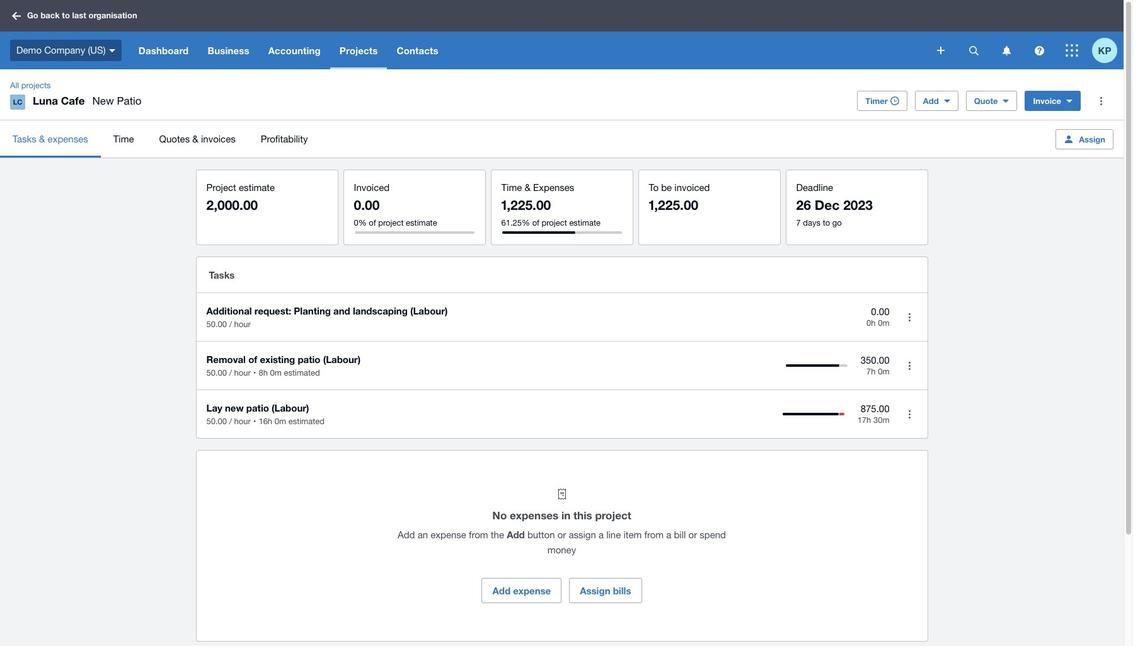 Task type: describe. For each thing, give the bounding box(es) containing it.
all projects
[[10, 81, 51, 90]]

1 horizontal spatial expenses
[[510, 509, 559, 522]]

0m inside lay new patio (labour) 50.00 / hour • 16h 0m estimated
[[275, 417, 286, 426]]

demo
[[16, 45, 42, 55]]

assign bills link
[[569, 578, 642, 603]]

to inside deadline 26 dec 2023 7 days to go
[[823, 218, 830, 228]]

go
[[27, 10, 38, 20]]

organisation
[[89, 10, 137, 20]]

patio inside removal of existing patio (labour) 50.00 / hour • 8h 0m estimated
[[298, 354, 321, 365]]

deadline
[[797, 182, 833, 193]]

svg image inside go back to last organisation link
[[12, 12, 21, 20]]

expenses
[[533, 182, 575, 193]]

more options image
[[897, 402, 923, 427]]

cafe
[[61, 94, 85, 107]]

new
[[92, 95, 114, 107]]

svg image up add popup button
[[937, 47, 945, 54]]

luna cafe
[[33, 94, 85, 107]]

tasks for tasks & expenses
[[13, 133, 36, 144]]

0.00 inside the invoiced 0.00 0% of project estimate
[[354, 197, 380, 213]]

lc
[[13, 98, 22, 106]]

item
[[624, 530, 642, 540]]

• inside removal of existing patio (labour) 50.00 / hour • 8h 0m estimated
[[253, 368, 256, 378]]

time & expenses 1,225.00 61.25% of project estimate
[[502, 182, 601, 228]]

875.00 17h 30m
[[858, 403, 890, 425]]

more options image for removal of existing patio (labour)
[[897, 353, 923, 378]]

removal of existing patio (labour) 50.00 / hour • 8h 0m estimated
[[206, 354, 361, 378]]

& for quotes & invoices
[[192, 133, 198, 144]]

assign
[[569, 530, 596, 540]]

26
[[797, 197, 811, 213]]

be
[[661, 182, 672, 193]]

banner containing kp
[[0, 0, 1124, 69]]

2 from from the left
[[645, 530, 664, 540]]

profitability link
[[248, 120, 321, 158]]

to inside banner
[[62, 10, 70, 20]]

an
[[418, 530, 428, 540]]

lay
[[206, 402, 222, 414]]

tasks & expenses
[[13, 133, 88, 144]]

go
[[833, 218, 842, 228]]

estimate inside time & expenses 1,225.00 61.25% of project estimate
[[570, 218, 601, 228]]

quotes & invoices link
[[147, 120, 248, 158]]

0m inside 0.00 0h 0m
[[878, 319, 890, 328]]

50.00 inside removal of existing patio (labour) 50.00 / hour • 8h 0m estimated
[[206, 368, 227, 378]]

of inside time & expenses 1,225.00 61.25% of project estimate
[[532, 218, 540, 228]]

& for time & expenses 1,225.00 61.25% of project estimate
[[525, 182, 531, 193]]

0.00 inside 0.00 0h 0m
[[871, 306, 890, 317]]

and
[[334, 305, 350, 316]]

project for 0.00
[[378, 218, 404, 228]]

project estimate 2,000.00
[[206, 182, 275, 213]]

days
[[803, 218, 821, 228]]

demo company (us) button
[[0, 32, 129, 69]]

assign button
[[1056, 129, 1114, 149]]

contacts
[[397, 45, 439, 56]]

deadline 26 dec 2023 7 days to go
[[797, 182, 873, 228]]

the
[[491, 530, 504, 540]]

1 from from the left
[[469, 530, 488, 540]]

1,225.00 for to be invoiced 1,225.00
[[649, 197, 699, 213]]

this
[[574, 509, 592, 522]]

removal
[[206, 354, 246, 365]]

planting
[[294, 305, 331, 316]]

invoice
[[1034, 96, 1062, 106]]

expenses inside 'link'
[[48, 133, 88, 144]]

no expenses in this project
[[493, 509, 631, 522]]

lay new patio (labour) 50.00 / hour • 16h 0m estimated
[[206, 402, 325, 426]]

add expense
[[493, 585, 551, 596]]

spend
[[700, 530, 726, 540]]

(us)
[[88, 45, 106, 55]]

landscaping
[[353, 305, 408, 316]]

assign bills
[[580, 585, 631, 596]]

kp button
[[1093, 32, 1124, 69]]

1 horizontal spatial svg image
[[1003, 46, 1011, 55]]

bills
[[613, 585, 631, 596]]

contacts button
[[387, 32, 448, 69]]

2,000.00
[[206, 197, 258, 213]]

0h
[[867, 319, 876, 328]]

estimated inside removal of existing patio (labour) 50.00 / hour • 8h 0m estimated
[[284, 368, 320, 378]]

go back to last organisation link
[[8, 5, 145, 27]]

50.00 inside additional request: planting and landscaping (labour) 50.00 / hour
[[206, 320, 227, 329]]

add an expense from the add button or assign a line item from a bill or spend money
[[398, 529, 726, 555]]

50.00 inside lay new patio (labour) 50.00 / hour • 16h 0m estimated
[[206, 417, 227, 426]]

kp
[[1099, 44, 1112, 56]]

demo company (us)
[[16, 45, 106, 55]]

estimate inside the invoiced 0.00 0% of project estimate
[[406, 218, 437, 228]]

business
[[208, 45, 249, 56]]

back
[[41, 10, 60, 20]]

button
[[528, 530, 555, 540]]

0 vertical spatial more options image
[[1089, 88, 1114, 113]]

svg image inside demo company (us) popup button
[[109, 49, 115, 52]]

quote button
[[966, 91, 1018, 111]]

last
[[72, 10, 86, 20]]

350.00
[[861, 355, 890, 365]]

invoices
[[201, 133, 236, 144]]

8h
[[259, 368, 268, 378]]

1 a from the left
[[599, 530, 604, 540]]

bill
[[674, 530, 686, 540]]



Task type: locate. For each thing, give the bounding box(es) containing it.
0 vertical spatial 50.00
[[206, 320, 227, 329]]

project
[[378, 218, 404, 228], [542, 218, 567, 228], [595, 509, 631, 522]]

no
[[493, 509, 507, 522]]

expense inside "add an expense from the add button or assign a line item from a bill or spend money"
[[431, 530, 466, 540]]

0.00 down invoiced
[[354, 197, 380, 213]]

dashboard
[[139, 45, 189, 56]]

svg image left kp
[[1066, 44, 1079, 57]]

1 horizontal spatial &
[[192, 133, 198, 144]]

svg image
[[12, 12, 21, 20], [969, 46, 979, 55], [1035, 46, 1044, 55], [937, 47, 945, 54]]

money
[[548, 545, 576, 555]]

0m right 7h
[[878, 367, 890, 377]]

/ inside additional request: planting and landscaping (labour) 50.00 / hour
[[229, 320, 232, 329]]

patio inside lay new patio (labour) 50.00 / hour • 16h 0m estimated
[[246, 402, 269, 414]]

2 or from the left
[[689, 530, 697, 540]]

1 vertical spatial expenses
[[510, 509, 559, 522]]

estimate up the 2,000.00
[[239, 182, 275, 193]]

add right timer button
[[923, 96, 939, 106]]

svg image up invoice
[[1035, 46, 1044, 55]]

patio
[[298, 354, 321, 365], [246, 402, 269, 414]]

1 vertical spatial to
[[823, 218, 830, 228]]

0 vertical spatial hour
[[234, 320, 251, 329]]

0 horizontal spatial expense
[[431, 530, 466, 540]]

projects
[[21, 81, 51, 90]]

• left 16h
[[253, 417, 256, 426]]

tasks for tasks
[[209, 269, 235, 281]]

add left an
[[398, 530, 415, 540]]

to left last
[[62, 10, 70, 20]]

svg image right (us) at the left
[[109, 49, 115, 52]]

0 vertical spatial 0.00
[[354, 197, 380, 213]]

2 a from the left
[[667, 530, 672, 540]]

& for tasks & expenses
[[39, 133, 45, 144]]

2 vertical spatial hour
[[234, 417, 251, 426]]

2 • from the top
[[253, 417, 256, 426]]

/ down additional
[[229, 320, 232, 329]]

2 horizontal spatial estimate
[[570, 218, 601, 228]]

1 vertical spatial time
[[502, 182, 522, 193]]

of inside removal of existing patio (labour) 50.00 / hour • 8h 0m estimated
[[248, 354, 257, 365]]

add for add
[[923, 96, 939, 106]]

go back to last organisation
[[27, 10, 137, 20]]

estimated down existing
[[284, 368, 320, 378]]

0m inside "350.00 7h 0m"
[[878, 367, 890, 377]]

new
[[225, 402, 244, 414]]

0 horizontal spatial of
[[248, 354, 257, 365]]

1,225.00
[[502, 197, 551, 213], [649, 197, 699, 213]]

1,225.00 for time & expenses 1,225.00 61.25% of project estimate
[[502, 197, 551, 213]]

more options image right "350.00 7h 0m"
[[897, 353, 923, 378]]

0 horizontal spatial assign
[[580, 585, 611, 596]]

7h
[[867, 367, 876, 377]]

0m
[[878, 319, 890, 328], [878, 367, 890, 377], [270, 368, 282, 378], [275, 417, 286, 426]]

2 horizontal spatial (labour)
[[410, 305, 448, 316]]

50.00 down removal
[[206, 368, 227, 378]]

add for add expense
[[493, 585, 511, 596]]

time for time
[[113, 133, 134, 144]]

/ inside lay new patio (labour) 50.00 / hour • 16h 0m estimated
[[229, 417, 232, 426]]

svg image up quote
[[969, 46, 979, 55]]

& inside time & expenses 1,225.00 61.25% of project estimate
[[525, 182, 531, 193]]

(labour) inside additional request: planting and landscaping (labour) 50.00 / hour
[[410, 305, 448, 316]]

0 horizontal spatial 0.00
[[354, 197, 380, 213]]

expenses down cafe
[[48, 133, 88, 144]]

0 horizontal spatial project
[[378, 218, 404, 228]]

1 horizontal spatial 0.00
[[871, 306, 890, 317]]

0 horizontal spatial from
[[469, 530, 488, 540]]

• inside lay new patio (labour) 50.00 / hour • 16h 0m estimated
[[253, 417, 256, 426]]

2 50.00 from the top
[[206, 368, 227, 378]]

project inside time & expenses 1,225.00 61.25% of project estimate
[[542, 218, 567, 228]]

0 horizontal spatial estimate
[[239, 182, 275, 193]]

tasks down the lc
[[13, 133, 36, 144]]

to
[[649, 182, 659, 193]]

0 vertical spatial patio
[[298, 354, 321, 365]]

add expense button
[[482, 578, 562, 603]]

time
[[113, 133, 134, 144], [502, 182, 522, 193]]

existing
[[260, 354, 295, 365]]

0 horizontal spatial a
[[599, 530, 604, 540]]

0 vertical spatial (labour)
[[410, 305, 448, 316]]

invoiced
[[354, 182, 390, 193]]

tasks inside 'link'
[[13, 133, 36, 144]]

(labour) inside removal of existing patio (labour) 50.00 / hour • 8h 0m estimated
[[323, 354, 361, 365]]

1 • from the top
[[253, 368, 256, 378]]

assign inside the assign bills link
[[580, 585, 611, 596]]

a
[[599, 530, 604, 540], [667, 530, 672, 540]]

0 vertical spatial expense
[[431, 530, 466, 540]]

quotes
[[159, 133, 190, 144]]

1 vertical spatial expense
[[513, 585, 551, 596]]

svg image up quote popup button
[[1003, 46, 1011, 55]]

all
[[10, 81, 19, 90]]

to be invoiced 1,225.00
[[649, 182, 710, 213]]

0 vertical spatial tasks
[[13, 133, 36, 144]]

3 / from the top
[[229, 417, 232, 426]]

0.00 0h 0m
[[867, 306, 890, 328]]

a left the line
[[599, 530, 604, 540]]

expenses up button
[[510, 509, 559, 522]]

(labour) inside lay new patio (labour) 50.00 / hour • 16h 0m estimated
[[272, 402, 309, 414]]

more options image up assign button
[[1089, 88, 1114, 113]]

2 hour from the top
[[234, 368, 251, 378]]

2 vertical spatial more options image
[[897, 353, 923, 378]]

estimated inside lay new patio (labour) 50.00 / hour • 16h 0m estimated
[[289, 417, 325, 426]]

0 horizontal spatial (labour)
[[272, 402, 309, 414]]

of right 61.25%
[[532, 218, 540, 228]]

of left existing
[[248, 354, 257, 365]]

project right 0%
[[378, 218, 404, 228]]

hour
[[234, 320, 251, 329], [234, 368, 251, 378], [234, 417, 251, 426]]

0 vertical spatial •
[[253, 368, 256, 378]]

350.00 7h 0m
[[861, 355, 890, 377]]

/ down removal
[[229, 368, 232, 378]]

hour inside additional request: planting and landscaping (labour) 50.00 / hour
[[234, 320, 251, 329]]

from right item
[[645, 530, 664, 540]]

add inside button
[[493, 585, 511, 596]]

1 horizontal spatial to
[[823, 218, 830, 228]]

estimate right 0%
[[406, 218, 437, 228]]

tasks
[[13, 133, 36, 144], [209, 269, 235, 281]]

(labour) down additional request: planting and landscaping (labour) 50.00 / hour
[[323, 354, 361, 365]]

& left 'expenses'
[[525, 182, 531, 193]]

patio up 16h
[[246, 402, 269, 414]]

1 horizontal spatial of
[[369, 218, 376, 228]]

of inside the invoiced 0.00 0% of project estimate
[[369, 218, 376, 228]]

1,225.00 up 61.25%
[[502, 197, 551, 213]]

1 vertical spatial •
[[253, 417, 256, 426]]

svg image
[[1066, 44, 1079, 57], [1003, 46, 1011, 55], [109, 49, 115, 52]]

project inside the invoiced 0.00 0% of project estimate
[[378, 218, 404, 228]]

hour down new
[[234, 417, 251, 426]]

expense inside button
[[513, 585, 551, 596]]

add right "the" at the bottom left of the page
[[507, 529, 525, 540]]

invoice button
[[1025, 91, 1081, 111]]

0m right 8h
[[270, 368, 282, 378]]

/ down new
[[229, 417, 232, 426]]

0 horizontal spatial time
[[113, 133, 134, 144]]

1 horizontal spatial estimate
[[406, 218, 437, 228]]

accounting button
[[259, 32, 330, 69]]

1 vertical spatial 50.00
[[206, 368, 227, 378]]

hour down additional
[[234, 320, 251, 329]]

0 horizontal spatial 1,225.00
[[502, 197, 551, 213]]

1,225.00 down be at the top right of page
[[649, 197, 699, 213]]

1,225.00 inside time & expenses 1,225.00 61.25% of project estimate
[[502, 197, 551, 213]]

0 horizontal spatial patio
[[246, 402, 269, 414]]

time for time & expenses 1,225.00 61.25% of project estimate
[[502, 182, 522, 193]]

in
[[562, 509, 571, 522]]

banner
[[0, 0, 1124, 69]]

additional request: planting and landscaping (labour) 50.00 / hour
[[206, 305, 448, 329]]

more options image right 0.00 0h 0m
[[897, 304, 923, 330]]

add inside popup button
[[923, 96, 939, 106]]

50.00 down "lay"
[[206, 417, 227, 426]]

30m
[[874, 416, 890, 425]]

1 vertical spatial (labour)
[[323, 354, 361, 365]]

(labour) right landscaping
[[410, 305, 448, 316]]

of right 0%
[[369, 218, 376, 228]]

add button
[[915, 91, 959, 111]]

estimated
[[284, 368, 320, 378], [289, 417, 325, 426]]

& down luna
[[39, 133, 45, 144]]

from left "the" at the bottom left of the page
[[469, 530, 488, 540]]

hour left 8h
[[234, 368, 251, 378]]

0 vertical spatial expenses
[[48, 133, 88, 144]]

17h
[[858, 416, 871, 425]]

hour inside removal of existing patio (labour) 50.00 / hour • 8h 0m estimated
[[234, 368, 251, 378]]

0m right 16h
[[275, 417, 286, 426]]

& inside 'link'
[[39, 133, 45, 144]]

request:
[[255, 305, 291, 316]]

projects button
[[330, 32, 387, 69]]

& right quotes
[[192, 133, 198, 144]]

1 horizontal spatial or
[[689, 530, 697, 540]]

1 vertical spatial /
[[229, 368, 232, 378]]

0 horizontal spatial &
[[39, 133, 45, 144]]

a left bill
[[667, 530, 672, 540]]

add for add an expense from the add button or assign a line item from a bill or spend money
[[398, 530, 415, 540]]

1 vertical spatial more options image
[[897, 304, 923, 330]]

dec
[[815, 197, 840, 213]]

additional
[[206, 305, 252, 316]]

dashboard link
[[129, 32, 198, 69]]

assign down invoice popup button
[[1079, 134, 1106, 144]]

accounting
[[268, 45, 321, 56]]

7
[[797, 218, 801, 228]]

1 horizontal spatial a
[[667, 530, 672, 540]]

more options image
[[1089, 88, 1114, 113], [897, 304, 923, 330], [897, 353, 923, 378]]

0 horizontal spatial to
[[62, 10, 70, 20]]

or up money
[[558, 530, 566, 540]]

1 vertical spatial estimated
[[289, 417, 325, 426]]

patio right existing
[[298, 354, 321, 365]]

1 vertical spatial 0.00
[[871, 306, 890, 317]]

0 horizontal spatial expenses
[[48, 133, 88, 144]]

2 vertical spatial /
[[229, 417, 232, 426]]

(labour) up 16h
[[272, 402, 309, 414]]

0 vertical spatial /
[[229, 320, 232, 329]]

luna
[[33, 94, 58, 107]]

or right bill
[[689, 530, 697, 540]]

0m inside removal of existing patio (labour) 50.00 / hour • 8h 0m estimated
[[270, 368, 282, 378]]

invoiced 0.00 0% of project estimate
[[354, 182, 437, 228]]

profitability
[[261, 133, 308, 144]]

50.00 down additional
[[206, 320, 227, 329]]

invoiced
[[675, 182, 710, 193]]

0.00 up 0h
[[871, 306, 890, 317]]

1,225.00 inside the to be invoiced 1,225.00
[[649, 197, 699, 213]]

• left 8h
[[253, 368, 256, 378]]

1 horizontal spatial from
[[645, 530, 664, 540]]

3 hour from the top
[[234, 417, 251, 426]]

0 horizontal spatial tasks
[[13, 133, 36, 144]]

more options image for additional request: planting and landscaping (labour)
[[897, 304, 923, 330]]

875.00
[[861, 403, 890, 414]]

expense down money
[[513, 585, 551, 596]]

assign for assign
[[1079, 134, 1106, 144]]

time inside time & expenses 1,225.00 61.25% of project estimate
[[502, 182, 522, 193]]

project up the line
[[595, 509, 631, 522]]

tasks & expenses link
[[0, 120, 101, 158]]

2 vertical spatial (labour)
[[272, 402, 309, 414]]

2 vertical spatial 50.00
[[206, 417, 227, 426]]

add down "the" at the bottom left of the page
[[493, 585, 511, 596]]

0 horizontal spatial or
[[558, 530, 566, 540]]

time link
[[101, 120, 147, 158]]

estimate down 'expenses'
[[570, 218, 601, 228]]

tasks up additional
[[209, 269, 235, 281]]

time up 61.25%
[[502, 182, 522, 193]]

project
[[206, 182, 236, 193]]

1 horizontal spatial assign
[[1079, 134, 1106, 144]]

1 horizontal spatial 1,225.00
[[649, 197, 699, 213]]

1 horizontal spatial project
[[542, 218, 567, 228]]

2 1,225.00 from the left
[[649, 197, 699, 213]]

expense
[[431, 530, 466, 540], [513, 585, 551, 596]]

project down 'expenses'
[[542, 218, 567, 228]]

svg image left go
[[12, 12, 21, 20]]

1 50.00 from the top
[[206, 320, 227, 329]]

&
[[39, 133, 45, 144], [192, 133, 198, 144], [525, 182, 531, 193]]

61.25%
[[502, 218, 530, 228]]

0 vertical spatial to
[[62, 10, 70, 20]]

1 vertical spatial patio
[[246, 402, 269, 414]]

1 horizontal spatial expense
[[513, 585, 551, 596]]

expense right an
[[431, 530, 466, 540]]

2 horizontal spatial project
[[595, 509, 631, 522]]

assign
[[1079, 134, 1106, 144], [580, 585, 611, 596]]

assign inside assign button
[[1079, 134, 1106, 144]]

business button
[[198, 32, 259, 69]]

estimate
[[239, 182, 275, 193], [406, 218, 437, 228], [570, 218, 601, 228]]

0 vertical spatial estimated
[[284, 368, 320, 378]]

hour inside lay new patio (labour) 50.00 / hour • 16h 0m estimated
[[234, 417, 251, 426]]

1 or from the left
[[558, 530, 566, 540]]

quote
[[974, 96, 998, 106]]

2 horizontal spatial &
[[525, 182, 531, 193]]

1 vertical spatial hour
[[234, 368, 251, 378]]

estimate inside project estimate 2,000.00
[[239, 182, 275, 193]]

0.00
[[354, 197, 380, 213], [871, 306, 890, 317]]

2 horizontal spatial of
[[532, 218, 540, 228]]

1 vertical spatial assign
[[580, 585, 611, 596]]

•
[[253, 368, 256, 378], [253, 417, 256, 426]]

add
[[923, 96, 939, 106], [507, 529, 525, 540], [398, 530, 415, 540], [493, 585, 511, 596]]

time down patio
[[113, 133, 134, 144]]

0 vertical spatial assign
[[1079, 134, 1106, 144]]

1 / from the top
[[229, 320, 232, 329]]

0m right 0h
[[878, 319, 890, 328]]

assign left bills
[[580, 585, 611, 596]]

1 horizontal spatial patio
[[298, 354, 321, 365]]

expenses
[[48, 133, 88, 144], [510, 509, 559, 522]]

timer
[[866, 96, 888, 106]]

2 horizontal spatial svg image
[[1066, 44, 1079, 57]]

3 50.00 from the top
[[206, 417, 227, 426]]

line
[[607, 530, 621, 540]]

projects
[[340, 45, 378, 56]]

patio
[[117, 95, 142, 107]]

1 1,225.00 from the left
[[502, 197, 551, 213]]

/ inside removal of existing patio (labour) 50.00 / hour • 8h 0m estimated
[[229, 368, 232, 378]]

1 vertical spatial tasks
[[209, 269, 235, 281]]

assign for assign bills
[[580, 585, 611, 596]]

from
[[469, 530, 488, 540], [645, 530, 664, 540]]

0 vertical spatial time
[[113, 133, 134, 144]]

1 horizontal spatial tasks
[[209, 269, 235, 281]]

1 horizontal spatial time
[[502, 182, 522, 193]]

1 horizontal spatial (labour)
[[323, 354, 361, 365]]

1 hour from the top
[[234, 320, 251, 329]]

project for expenses
[[595, 509, 631, 522]]

quotes & invoices
[[159, 133, 236, 144]]

16h
[[259, 417, 272, 426]]

to left go
[[823, 218, 830, 228]]

0%
[[354, 218, 367, 228]]

0 horizontal spatial svg image
[[109, 49, 115, 52]]

2 / from the top
[[229, 368, 232, 378]]

estimated right 16h
[[289, 417, 325, 426]]

company
[[44, 45, 85, 55]]



Task type: vqa. For each thing, say whether or not it's contained in the screenshot.
invoices
yes



